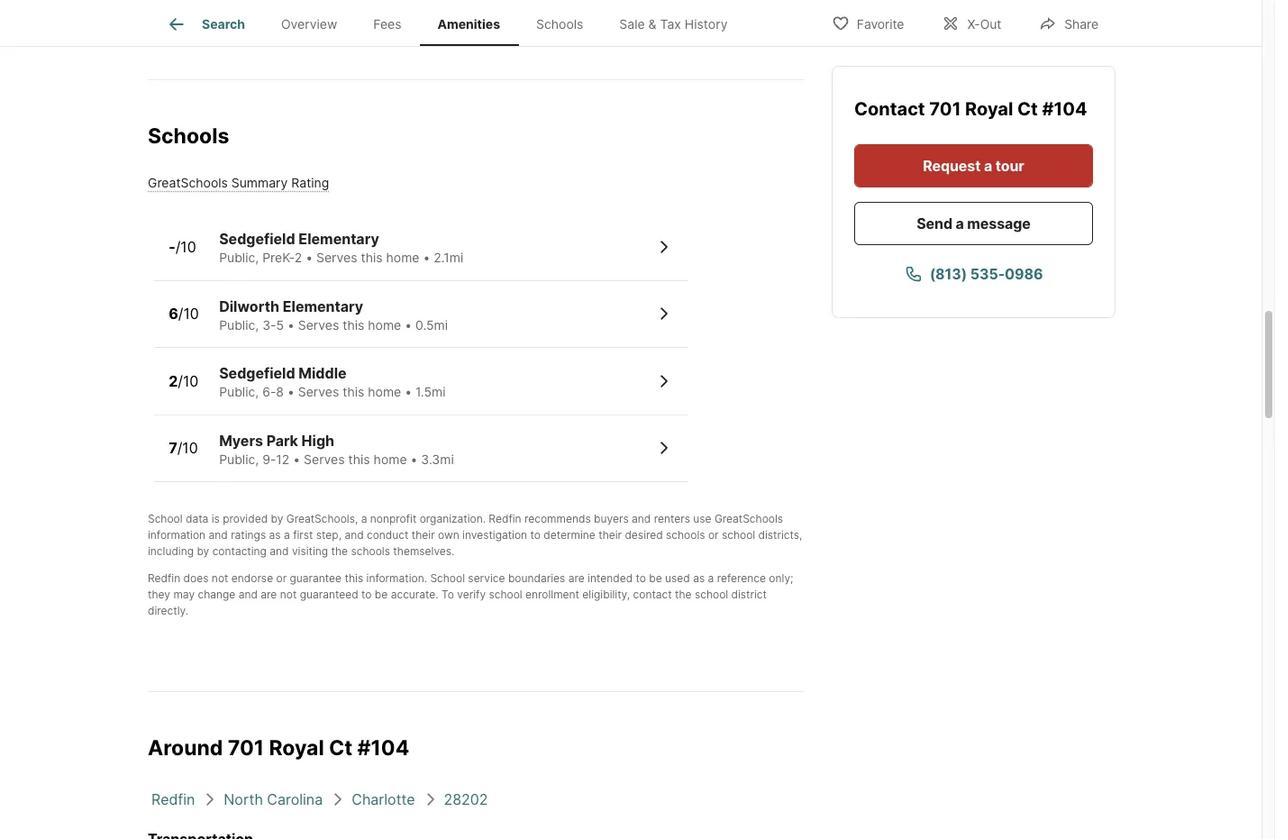 Task type: locate. For each thing, give the bounding box(es) containing it.
this up middle
[[343, 317, 365, 332]]

1 horizontal spatial schools
[[537, 16, 584, 32]]

serves inside the dilworth elementary public, 3-5 • serves this home • 0.5mi
[[298, 317, 339, 332]]

5
[[276, 317, 284, 332]]

2 sedgefield from the top
[[219, 364, 295, 382]]

1 horizontal spatial schools
[[666, 528, 706, 542]]

0 horizontal spatial be
[[375, 588, 388, 601]]

the down step,
[[331, 545, 348, 558]]

ct up "tour" in the top of the page
[[1018, 97, 1038, 119]]

2 vertical spatial redfin
[[151, 790, 195, 809]]

701 right contact
[[930, 97, 961, 119]]

1 horizontal spatial or
[[709, 528, 719, 542]]

(813) 535-0986
[[930, 264, 1044, 282]]

• right 12
[[293, 451, 300, 467]]

public, left 6-
[[219, 384, 259, 399]]

school up to
[[430, 572, 465, 585]]

may
[[173, 588, 195, 601]]

school left districts,
[[722, 528, 756, 542]]

to inside school service boundaries are intended to be used as a reference only; they may change and are not
[[636, 572, 646, 585]]

a left reference
[[708, 572, 714, 585]]

1 vertical spatial sedgefield
[[219, 364, 295, 382]]

0 horizontal spatial greatschools
[[148, 175, 228, 190]]

0 horizontal spatial 2
[[169, 372, 178, 390]]

0 horizontal spatial are
[[261, 588, 277, 601]]

0 horizontal spatial the
[[331, 545, 348, 558]]

1 vertical spatial by
[[197, 545, 209, 558]]

7 /10
[[169, 439, 198, 457]]

serves down middle
[[298, 384, 339, 399]]

dilworth
[[219, 297, 280, 315]]

1 horizontal spatial to
[[531, 528, 541, 542]]

/10 left dilworth
[[178, 305, 199, 323]]

0 vertical spatial schools
[[666, 528, 706, 542]]

home
[[386, 250, 420, 265], [368, 317, 401, 332], [368, 384, 401, 399], [374, 451, 407, 467]]

• left the 3.3mi
[[411, 451, 418, 467]]

0 vertical spatial by
[[271, 512, 283, 526]]

• left the 2.1mi
[[423, 250, 430, 265]]

redfin link
[[151, 790, 195, 809]]

7
[[169, 439, 177, 457]]

1 horizontal spatial #104
[[1043, 97, 1088, 119]]

greatschools up districts,
[[715, 512, 784, 526]]

data
[[186, 512, 209, 526]]

x-
[[968, 16, 981, 31]]

/10 for -
[[175, 238, 196, 256]]

not up change
[[212, 572, 228, 585]]

their
[[412, 528, 435, 542], [599, 528, 622, 542]]

701
[[930, 97, 961, 119], [228, 736, 264, 761]]

/10 left myers
[[177, 439, 198, 457]]

0 vertical spatial the
[[331, 545, 348, 558]]

1 sedgefield from the top
[[219, 230, 295, 248]]

a right send
[[956, 214, 965, 232]]

home for sedgefield middle
[[368, 384, 401, 399]]

charlotte
[[352, 790, 415, 809]]

organization.
[[420, 512, 486, 526]]

1 horizontal spatial 701
[[930, 97, 961, 119]]

1 vertical spatial as
[[693, 572, 705, 585]]

#104 down the "share" button
[[1043, 97, 1088, 119]]

1 vertical spatial 701
[[228, 736, 264, 761]]

are down endorse
[[261, 588, 277, 601]]

0 vertical spatial ct
[[1018, 97, 1038, 119]]

public, for sedgefield middle
[[219, 384, 259, 399]]

this inside the sedgefield middle public, 6-8 • serves this home • 1.5mi
[[343, 384, 365, 399]]

1 vertical spatial to
[[636, 572, 646, 585]]

28202 link
[[444, 790, 488, 809]]

home left the 2.1mi
[[386, 250, 420, 265]]

#104
[[1043, 97, 1088, 119], [358, 736, 410, 761]]

a inside school service boundaries are intended to be used as a reference only; they may change and are not
[[708, 572, 714, 585]]

this up ,
[[348, 451, 370, 467]]

redfin does not endorse or guarantee this information.
[[148, 572, 427, 585]]

0 vertical spatial sedgefield
[[219, 230, 295, 248]]

0 horizontal spatial schools
[[148, 124, 229, 149]]

schools left "sale"
[[537, 16, 584, 32]]

as
[[269, 528, 281, 542], [693, 572, 705, 585]]

1 vertical spatial the
[[675, 588, 692, 601]]

1 vertical spatial school
[[430, 572, 465, 585]]

school inside school service boundaries are intended to be used as a reference only; they may change and are not
[[430, 572, 465, 585]]

0 horizontal spatial schools
[[351, 545, 390, 558]]

0 horizontal spatial #104
[[358, 736, 410, 761]]

recommends
[[525, 512, 591, 526]]

their up themselves. on the left
[[412, 528, 435, 542]]

not down redfin does not endorse or guarantee this information.
[[280, 588, 297, 601]]

contacting
[[212, 545, 267, 558]]

this for sedgefield elementary
[[361, 250, 383, 265]]

0 vertical spatial or
[[709, 528, 719, 542]]

greatschools up the - /10
[[148, 175, 228, 190]]

serves down high
[[304, 451, 345, 467]]

0.5mi
[[416, 317, 448, 332]]

are
[[569, 572, 585, 585], [261, 588, 277, 601]]

this up the dilworth elementary public, 3-5 • serves this home • 0.5mi
[[361, 250, 383, 265]]

1 their from the left
[[412, 528, 435, 542]]

elementary down rating
[[299, 230, 379, 248]]

their down buyers
[[599, 528, 622, 542]]

be inside school service boundaries are intended to be used as a reference only; they may change and are not
[[649, 572, 662, 585]]

2 horizontal spatial greatschools
[[715, 512, 784, 526]]

1 vertical spatial royal
[[269, 736, 324, 761]]

0 vertical spatial royal
[[966, 97, 1014, 119]]

28202
[[444, 790, 488, 809]]

this inside sedgefield elementary public, prek-2 • serves this home • 2.1mi
[[361, 250, 383, 265]]

and down ,
[[345, 528, 364, 542]]

redfin up they
[[148, 572, 181, 585]]

- /10
[[169, 238, 196, 256]]

greatschools up step,
[[286, 512, 355, 526]]

ct up charlotte link
[[329, 736, 353, 761]]

public, inside the dilworth elementary public, 3-5 • serves this home • 0.5mi
[[219, 317, 259, 332]]

0 vertical spatial school
[[148, 512, 183, 526]]

serves inside sedgefield elementary public, prek-2 • serves this home • 2.1mi
[[316, 250, 357, 265]]

schools
[[666, 528, 706, 542], [351, 545, 390, 558]]

serves right 5
[[298, 317, 339, 332]]

home inside sedgefield elementary public, prek-2 • serves this home • 2.1mi
[[386, 250, 420, 265]]

and down endorse
[[239, 588, 258, 601]]

sedgefield inside sedgefield elementary public, prek-2 • serves this home • 2.1mi
[[219, 230, 295, 248]]

0 horizontal spatial school
[[148, 512, 183, 526]]

3 public, from the top
[[219, 384, 259, 399]]

1 horizontal spatial royal
[[966, 97, 1014, 119]]

/10 down 6 /10
[[178, 372, 199, 390]]

0 horizontal spatial ct
[[329, 736, 353, 761]]

1 horizontal spatial as
[[693, 572, 705, 585]]

step,
[[316, 528, 342, 542]]

/10
[[175, 238, 196, 256], [178, 305, 199, 323], [178, 372, 199, 390], [177, 439, 198, 457]]

1 vertical spatial be
[[375, 588, 388, 601]]

0 vertical spatial not
[[212, 572, 228, 585]]

public, inside the sedgefield middle public, 6-8 • serves this home • 1.5mi
[[219, 384, 259, 399]]

public, for dilworth elementary
[[219, 317, 259, 332]]

be
[[649, 572, 662, 585], [375, 588, 388, 601]]

1 horizontal spatial 2
[[295, 250, 302, 265]]

as inside school service boundaries are intended to be used as a reference only; they may change and are not
[[693, 572, 705, 585]]

elementary inside the dilworth elementary public, 3-5 • serves this home • 0.5mi
[[283, 297, 364, 315]]

#104 up charlotte
[[358, 736, 410, 761]]

sale
[[620, 16, 645, 32]]

1 horizontal spatial be
[[649, 572, 662, 585]]

a left "tour" in the top of the page
[[984, 156, 993, 174]]

carolina
[[267, 790, 323, 809]]

a right ,
[[361, 512, 367, 526]]

the inside guaranteed to be accurate. to verify school enrollment eligibility, contact the school district directly.
[[675, 588, 692, 601]]

1 horizontal spatial school
[[430, 572, 465, 585]]

by right provided
[[271, 512, 283, 526]]

they
[[148, 588, 170, 601]]

as right used
[[693, 572, 705, 585]]

royal for contact
[[966, 97, 1014, 119]]

sedgefield up 6-
[[219, 364, 295, 382]]

x-out button
[[927, 4, 1017, 41]]

1.5mi
[[416, 384, 446, 399]]

send
[[917, 214, 953, 232]]

0 horizontal spatial to
[[362, 588, 372, 601]]

reference
[[717, 572, 766, 585]]

this inside the dilworth elementary public, 3-5 • serves this home • 0.5mi
[[343, 317, 365, 332]]

royal up request a tour
[[966, 97, 1014, 119]]

guarantee
[[290, 572, 342, 585]]

this for sedgefield middle
[[343, 384, 365, 399]]

home inside the dilworth elementary public, 3-5 • serves this home • 0.5mi
[[368, 317, 401, 332]]

public, down myers
[[219, 451, 259, 467]]

home inside the sedgefield middle public, 6-8 • serves this home • 1.5mi
[[368, 384, 401, 399]]

a left "first"
[[284, 528, 290, 542]]

out
[[981, 16, 1002, 31]]

0 vertical spatial be
[[649, 572, 662, 585]]

1 vertical spatial elementary
[[283, 297, 364, 315]]

701 up north
[[228, 736, 264, 761]]

ct
[[1018, 97, 1038, 119], [329, 736, 353, 761]]

school for data
[[148, 512, 183, 526]]

public,
[[219, 250, 259, 265], [219, 317, 259, 332], [219, 384, 259, 399], [219, 451, 259, 467]]

0 vertical spatial #104
[[1043, 97, 1088, 119]]

sedgefield for sedgefield elementary
[[219, 230, 295, 248]]

public, left prek-
[[219, 250, 259, 265]]

1 vertical spatial ct
[[329, 736, 353, 761]]

home left the 3.3mi
[[374, 451, 407, 467]]

2 vertical spatial to
[[362, 588, 372, 601]]

to down information.
[[362, 588, 372, 601]]

ratings
[[231, 528, 266, 542]]

to down the recommends
[[531, 528, 541, 542]]

1 horizontal spatial their
[[599, 528, 622, 542]]

0 vertical spatial redfin
[[489, 512, 522, 526]]

1 vertical spatial schools
[[351, 545, 390, 558]]

schools up greatschools summary rating link
[[148, 124, 229, 149]]

the
[[331, 545, 348, 558], [675, 588, 692, 601]]

the down used
[[675, 588, 692, 601]]

a inside 'button'
[[984, 156, 993, 174]]

enrollment
[[526, 588, 580, 601]]

be up contact
[[649, 572, 662, 585]]

1 vertical spatial 2
[[169, 372, 178, 390]]

amenities tab
[[420, 3, 518, 46]]

1 horizontal spatial the
[[675, 588, 692, 601]]

sedgefield up prek-
[[219, 230, 295, 248]]

a for send
[[956, 214, 965, 232]]

school up information
[[148, 512, 183, 526]]

as inside , a nonprofit organization. redfin recommends buyers and renters use greatschools information and ratings as a
[[269, 528, 281, 542]]

a
[[984, 156, 993, 174], [956, 214, 965, 232], [361, 512, 367, 526], [284, 528, 290, 542], [708, 572, 714, 585]]

0 vertical spatial 701
[[930, 97, 961, 119]]

1 horizontal spatial not
[[280, 588, 297, 601]]

directly.
[[148, 604, 189, 618]]

royal up carolina
[[269, 736, 324, 761]]

share
[[1065, 16, 1099, 31]]

9-
[[262, 451, 276, 467]]

3.3mi
[[421, 451, 454, 467]]

0 vertical spatial 2
[[295, 250, 302, 265]]

redfin inside , a nonprofit organization. redfin recommends buyers and renters use greatschools information and ratings as a
[[489, 512, 522, 526]]

by inside first step, and conduct their own investigation to determine their desired schools or school districts, including by contacting and visiting the schools themselves.
[[197, 545, 209, 558]]

a inside button
[[956, 214, 965, 232]]

this down middle
[[343, 384, 365, 399]]

1 vertical spatial redfin
[[148, 572, 181, 585]]

home left 0.5mi
[[368, 317, 401, 332]]

1 horizontal spatial ct
[[1018, 97, 1038, 119]]

1 vertical spatial not
[[280, 588, 297, 601]]

2 horizontal spatial to
[[636, 572, 646, 585]]

/10 for 7
[[177, 439, 198, 457]]

or down use
[[709, 528, 719, 542]]

12
[[276, 451, 290, 467]]

0 vertical spatial to
[[531, 528, 541, 542]]

redfin for redfin does not endorse or guarantee this information.
[[148, 572, 181, 585]]

2 down 6
[[169, 372, 178, 390]]

public, down dilworth
[[219, 317, 259, 332]]

sedgefield for sedgefield middle
[[219, 364, 295, 382]]

or right endorse
[[276, 572, 287, 585]]

0 horizontal spatial not
[[212, 572, 228, 585]]

4 public, from the top
[[219, 451, 259, 467]]

•
[[306, 250, 313, 265], [423, 250, 430, 265], [288, 317, 295, 332], [405, 317, 412, 332], [288, 384, 295, 399], [405, 384, 412, 399], [293, 451, 300, 467], [411, 451, 418, 467]]

0 horizontal spatial by
[[197, 545, 209, 558]]

boundaries
[[508, 572, 566, 585]]

0 horizontal spatial or
[[276, 572, 287, 585]]

and down the is
[[209, 528, 228, 542]]

only;
[[769, 572, 794, 585]]

serves up the dilworth elementary public, 3-5 • serves this home • 0.5mi
[[316, 250, 357, 265]]

0 vertical spatial as
[[269, 528, 281, 542]]

north
[[224, 790, 263, 809]]

public, for sedgefield elementary
[[219, 250, 259, 265]]

redfin
[[489, 512, 522, 526], [148, 572, 181, 585], [151, 790, 195, 809]]

0 vertical spatial elementary
[[299, 230, 379, 248]]

to up contact
[[636, 572, 646, 585]]

intended
[[588, 572, 633, 585]]

0 horizontal spatial their
[[412, 528, 435, 542]]

a for request
[[984, 156, 993, 174]]

desired
[[625, 528, 663, 542]]

schools
[[537, 16, 584, 32], [148, 124, 229, 149]]

redfin up investigation
[[489, 512, 522, 526]]

be down information.
[[375, 588, 388, 601]]

0 vertical spatial schools
[[537, 16, 584, 32]]

1 public, from the top
[[219, 250, 259, 265]]

by up does
[[197, 545, 209, 558]]

greatschools inside , a nonprofit organization. redfin recommends buyers and renters use greatschools information and ratings as a
[[715, 512, 784, 526]]

1 horizontal spatial are
[[569, 572, 585, 585]]

sedgefield inside the sedgefield middle public, 6-8 • serves this home • 1.5mi
[[219, 364, 295, 382]]

overview tab
[[263, 3, 356, 46]]

including
[[148, 545, 194, 558]]

2
[[295, 250, 302, 265], [169, 372, 178, 390]]

serves for dilworth elementary
[[298, 317, 339, 332]]

1 vertical spatial #104
[[358, 736, 410, 761]]

ct for contact 701 royal ct #104
[[1018, 97, 1038, 119]]

north carolina link
[[224, 790, 323, 809]]

public, inside sedgefield elementary public, prek-2 • serves this home • 2.1mi
[[219, 250, 259, 265]]

elementary inside sedgefield elementary public, prek-2 • serves this home • 2.1mi
[[299, 230, 379, 248]]

as right ratings
[[269, 528, 281, 542]]

by
[[271, 512, 283, 526], [197, 545, 209, 558]]

tab list
[[148, 0, 760, 46]]

2 public, from the top
[[219, 317, 259, 332]]

home left 1.5mi
[[368, 384, 401, 399]]

2 up the dilworth elementary public, 3-5 • serves this home • 0.5mi
[[295, 250, 302, 265]]

schools down conduct
[[351, 545, 390, 558]]

district
[[732, 588, 767, 601]]

around
[[148, 736, 223, 761]]

sale & tax history
[[620, 16, 728, 32]]

schools down the renters
[[666, 528, 706, 542]]

redfin down around
[[151, 790, 195, 809]]

0 horizontal spatial 701
[[228, 736, 264, 761]]

not
[[212, 572, 228, 585], [280, 588, 297, 601]]

are up the enrollment at the bottom
[[569, 572, 585, 585]]

/10 up 6 /10
[[175, 238, 196, 256]]

0 horizontal spatial as
[[269, 528, 281, 542]]

elementary up 5
[[283, 297, 364, 315]]

used
[[665, 572, 690, 585]]

0 horizontal spatial royal
[[269, 736, 324, 761]]

redfin for redfin
[[151, 790, 195, 809]]

school down reference
[[695, 588, 729, 601]]

serves inside the sedgefield middle public, 6-8 • serves this home • 1.5mi
[[298, 384, 339, 399]]



Task type: describe. For each thing, give the bounding box(es) containing it.
service
[[468, 572, 505, 585]]

to
[[442, 588, 454, 601]]

and inside school service boundaries are intended to be used as a reference only; they may change and are not
[[239, 588, 258, 601]]

information
[[148, 528, 206, 542]]

is
[[212, 512, 220, 526]]

school data is provided by greatschools
[[148, 512, 355, 526]]

favorite button
[[817, 4, 920, 41]]

3-
[[262, 317, 276, 332]]

serves for sedgefield elementary
[[316, 250, 357, 265]]

1 horizontal spatial greatschools
[[286, 512, 355, 526]]

1 horizontal spatial by
[[271, 512, 283, 526]]

6
[[169, 305, 178, 323]]

park
[[267, 431, 298, 449]]

history
[[685, 16, 728, 32]]

to inside guaranteed to be accurate. to verify school enrollment eligibility, contact the school district directly.
[[362, 588, 372, 601]]

• right prek-
[[306, 250, 313, 265]]

elementary for sedgefield elementary
[[299, 230, 379, 248]]

contact 701 royal ct #104
[[855, 97, 1088, 119]]

use
[[694, 512, 712, 526]]

&
[[649, 16, 657, 32]]

6 /10
[[169, 305, 199, 323]]

contact
[[633, 588, 672, 601]]

• right 8
[[288, 384, 295, 399]]

be inside guaranteed to be accurate. to verify school enrollment eligibility, contact the school district directly.
[[375, 588, 388, 601]]

x-out
[[968, 16, 1002, 31]]

prek-
[[262, 250, 295, 265]]

1 vertical spatial schools
[[148, 124, 229, 149]]

tour
[[996, 156, 1025, 174]]

fees
[[374, 16, 402, 32]]

send a message button
[[855, 201, 1094, 244]]

request a tour
[[923, 156, 1025, 174]]

public, inside myers park high public, 9-12 • serves this home • 3.3mi
[[219, 451, 259, 467]]

,
[[355, 512, 358, 526]]

2 /10
[[169, 372, 199, 390]]

overview
[[281, 16, 338, 32]]

renters
[[654, 512, 691, 526]]

and up redfin does not endorse or guarantee this information.
[[270, 545, 289, 558]]

schools inside tab
[[537, 16, 584, 32]]

greatschools summary rating link
[[148, 175, 329, 190]]

school service boundaries are intended to be used as a reference only; they may change and are not
[[148, 572, 794, 601]]

greatschools summary rating
[[148, 175, 329, 190]]

sale & tax history tab
[[602, 3, 746, 46]]

verify
[[457, 588, 486, 601]]

serves inside myers park high public, 9-12 • serves this home • 3.3mi
[[304, 451, 345, 467]]

2.1mi
[[434, 250, 464, 265]]

sedgefield elementary public, prek-2 • serves this home • 2.1mi
[[219, 230, 464, 265]]

a for ,
[[361, 512, 367, 526]]

endorse
[[232, 572, 273, 585]]

high
[[302, 431, 335, 449]]

provided
[[223, 512, 268, 526]]

and up desired on the bottom of the page
[[632, 512, 651, 526]]

not inside school service boundaries are intended to be used as a reference only; they may change and are not
[[280, 588, 297, 601]]

home inside myers park high public, 9-12 • serves this home • 3.3mi
[[374, 451, 407, 467]]

amenities
[[438, 16, 500, 32]]

0986
[[1005, 264, 1044, 282]]

(813) 535-0986 link
[[855, 252, 1094, 295]]

or inside first step, and conduct their own investigation to determine their desired schools or school districts, including by contacting and visiting the schools themselves.
[[709, 528, 719, 542]]

elementary for dilworth elementary
[[283, 297, 364, 315]]

districts,
[[759, 528, 803, 542]]

fees tab
[[356, 3, 420, 46]]

middle
[[299, 364, 347, 382]]

this inside myers park high public, 9-12 • serves this home • 3.3mi
[[348, 451, 370, 467]]

#104 for around 701 royal ct #104
[[358, 736, 410, 761]]

1 vertical spatial are
[[261, 588, 277, 601]]

share button
[[1024, 4, 1114, 41]]

themselves.
[[393, 545, 455, 558]]

school inside first step, and conduct their own investigation to determine their desired schools or school districts, including by contacting and visiting the schools themselves.
[[722, 528, 756, 542]]

this for dilworth elementary
[[343, 317, 365, 332]]

the inside first step, and conduct their own investigation to determine their desired schools or school districts, including by contacting and visiting the schools themselves.
[[331, 545, 348, 558]]

this up guaranteed
[[345, 572, 364, 585]]

buyers
[[594, 512, 629, 526]]

6-
[[262, 384, 276, 399]]

tax
[[660, 16, 682, 32]]

#104 for contact 701 royal ct #104
[[1043, 97, 1088, 119]]

/10 for 6
[[178, 305, 199, 323]]

(813) 535-0986 button
[[855, 252, 1094, 295]]

dilworth elementary public, 3-5 • serves this home • 0.5mi
[[219, 297, 448, 332]]

search link
[[166, 14, 245, 35]]

myers park high public, 9-12 • serves this home • 3.3mi
[[219, 431, 454, 467]]

2 inside sedgefield elementary public, prek-2 • serves this home • 2.1mi
[[295, 250, 302, 265]]

myers
[[219, 431, 263, 449]]

first step, and conduct their own investigation to determine their desired schools or school districts, including by contacting and visiting the schools themselves.
[[148, 528, 803, 558]]

serves for sedgefield middle
[[298, 384, 339, 399]]

701 for around
[[228, 736, 264, 761]]

• left 1.5mi
[[405, 384, 412, 399]]

nonprofit
[[370, 512, 417, 526]]

school for service
[[430, 572, 465, 585]]

royal for around
[[269, 736, 324, 761]]

rating
[[291, 175, 329, 190]]

visiting
[[292, 545, 328, 558]]

information.
[[367, 572, 427, 585]]

to inside first step, and conduct their own investigation to determine their desired schools or school districts, including by contacting and visiting the schools themselves.
[[531, 528, 541, 542]]

1 vertical spatial or
[[276, 572, 287, 585]]

535-
[[971, 264, 1005, 282]]

search
[[202, 16, 245, 32]]

guaranteed to be accurate. to verify school enrollment eligibility, contact the school district directly.
[[148, 588, 767, 618]]

701 for contact
[[930, 97, 961, 119]]

• left 0.5mi
[[405, 317, 412, 332]]

schools tab
[[518, 3, 602, 46]]

accurate.
[[391, 588, 439, 601]]

8
[[276, 384, 284, 399]]

ct for around 701 royal ct #104
[[329, 736, 353, 761]]

request
[[923, 156, 981, 174]]

sedgefield middle public, 6-8 • serves this home • 1.5mi
[[219, 364, 446, 399]]

request a tour button
[[855, 143, 1094, 187]]

charlotte link
[[352, 790, 415, 809]]

send a message
[[917, 214, 1031, 232]]

investigation
[[463, 528, 528, 542]]

2 their from the left
[[599, 528, 622, 542]]

/10 for 2
[[178, 372, 199, 390]]

tab list containing search
[[148, 0, 760, 46]]

first
[[293, 528, 313, 542]]

eligibility,
[[583, 588, 630, 601]]

0 vertical spatial are
[[569, 572, 585, 585]]

(813)
[[930, 264, 968, 282]]

home for dilworth elementary
[[368, 317, 401, 332]]

school down service
[[489, 588, 523, 601]]

• right 5
[[288, 317, 295, 332]]

conduct
[[367, 528, 409, 542]]

home for sedgefield elementary
[[386, 250, 420, 265]]



Task type: vqa. For each thing, say whether or not it's contained in the screenshot.
Home Estimate link
no



